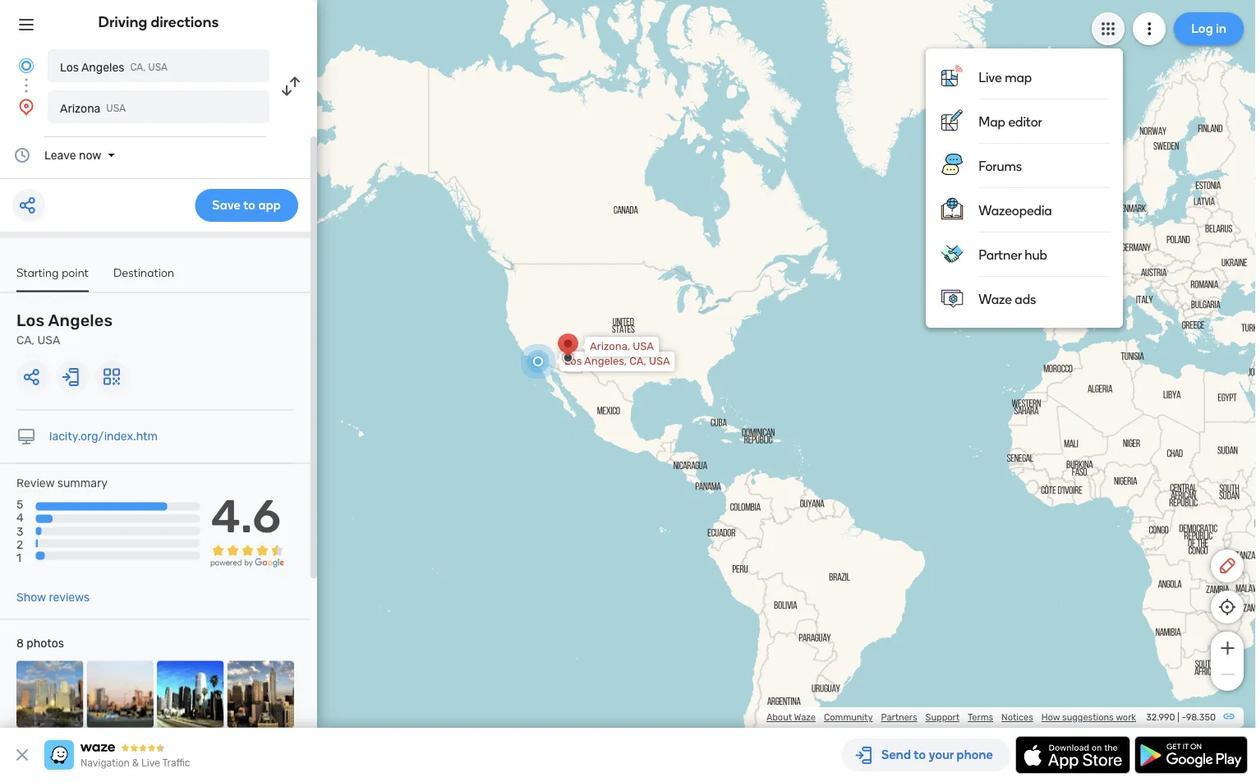 Task type: vqa. For each thing, say whether or not it's contained in the screenshot.
"Image 3 Of Lynnwood, Lynnwood"
no



Task type: describe. For each thing, give the bounding box(es) containing it.
image 3 of los angeles, los angeles image
[[157, 661, 224, 728]]

directions
[[151, 13, 219, 31]]

32.990 | -98.350
[[1146, 712, 1216, 723]]

notices link
[[1002, 712, 1034, 723]]

about waze link
[[767, 712, 816, 723]]

usa up los angeles, ca, usa
[[633, 340, 654, 353]]

current location image
[[16, 56, 36, 76]]

computer image
[[16, 427, 36, 447]]

1 vertical spatial los angeles ca, usa
[[16, 311, 113, 347]]

driving directions
[[98, 13, 219, 31]]

how suggestions work link
[[1042, 712, 1136, 723]]

reviews
[[49, 591, 90, 604]]

show reviews
[[16, 591, 90, 604]]

angeles,
[[584, 355, 627, 368]]

4
[[16, 511, 24, 525]]

pencil image
[[1218, 556, 1238, 576]]

live
[[141, 758, 160, 769]]

angeles inside los angeles ca, usa
[[48, 311, 113, 330]]

community
[[824, 712, 873, 723]]

destination
[[113, 265, 174, 279]]

2 horizontal spatial los
[[565, 355, 582, 368]]

0 vertical spatial los
[[60, 60, 79, 74]]

5 4 3 2 1
[[16, 498, 24, 565]]

leave now
[[44, 148, 101, 162]]

terms link
[[968, 712, 994, 723]]

image 4 of los angeles, los angeles image
[[227, 661, 294, 728]]

lacity.org/index.htm
[[49, 430, 158, 443]]

work
[[1116, 712, 1136, 723]]

support link
[[926, 712, 960, 723]]

starting
[[16, 265, 59, 279]]

2 vertical spatial ca,
[[630, 355, 647, 368]]

arizona,
[[590, 340, 630, 353]]

0 vertical spatial los angeles ca, usa
[[60, 60, 168, 74]]

now
[[79, 148, 101, 162]]

-
[[1182, 712, 1186, 723]]

image 1 of los angeles, los angeles image
[[16, 661, 83, 728]]

review
[[16, 477, 55, 490]]

starting point button
[[16, 265, 89, 292]]

navigation
[[81, 758, 130, 769]]

x image
[[12, 745, 32, 765]]

support
[[926, 712, 960, 723]]

community link
[[824, 712, 873, 723]]

zoom in image
[[1217, 638, 1238, 658]]

8 photos
[[16, 637, 64, 650]]

point
[[62, 265, 89, 279]]

usa down arizona, usa
[[649, 355, 670, 368]]



Task type: locate. For each thing, give the bounding box(es) containing it.
los angeles ca, usa
[[60, 60, 168, 74], [16, 311, 113, 347]]

98.350
[[1186, 712, 1216, 723]]

4.6
[[211, 489, 281, 544]]

image 2 of los angeles, los angeles image
[[87, 661, 154, 728]]

los
[[60, 60, 79, 74], [16, 311, 45, 330], [565, 355, 582, 368]]

32.990
[[1146, 712, 1176, 723]]

partners
[[881, 712, 918, 723]]

how
[[1042, 712, 1060, 723]]

terms
[[968, 712, 994, 723]]

angeles up arizona usa on the left of the page
[[81, 60, 124, 74]]

los inside los angeles ca, usa
[[16, 311, 45, 330]]

usa down driving directions
[[148, 62, 168, 73]]

notices
[[1002, 712, 1034, 723]]

ca, down arizona, usa
[[630, 355, 647, 368]]

0 horizontal spatial los
[[16, 311, 45, 330]]

traffic
[[162, 758, 190, 769]]

arizona usa
[[60, 101, 126, 115]]

angeles down point in the left of the page
[[48, 311, 113, 330]]

zoom out image
[[1217, 665, 1238, 685]]

summary
[[57, 477, 108, 490]]

&
[[132, 758, 139, 769]]

3
[[16, 524, 23, 538]]

arizona
[[60, 101, 101, 115]]

location image
[[16, 97, 36, 117]]

clock image
[[12, 145, 32, 165]]

review summary
[[16, 477, 108, 490]]

arizona, usa
[[590, 340, 654, 353]]

about
[[767, 712, 792, 723]]

link image
[[1223, 710, 1236, 723]]

starting point
[[16, 265, 89, 279]]

usa right arizona
[[106, 103, 126, 114]]

waze
[[794, 712, 816, 723]]

|
[[1178, 712, 1180, 723]]

2 horizontal spatial ca,
[[630, 355, 647, 368]]

los down starting point button
[[16, 311, 45, 330]]

2 vertical spatial los
[[565, 355, 582, 368]]

1
[[16, 551, 21, 565]]

suggestions
[[1063, 712, 1114, 723]]

show
[[16, 591, 46, 604]]

los angeles ca, usa down driving
[[60, 60, 168, 74]]

ca, down driving
[[130, 62, 146, 73]]

usa down starting point button
[[37, 334, 60, 347]]

leave
[[44, 148, 76, 162]]

usa
[[148, 62, 168, 73], [106, 103, 126, 114], [37, 334, 60, 347], [633, 340, 654, 353], [649, 355, 670, 368]]

5
[[16, 498, 23, 512]]

0 vertical spatial angeles
[[81, 60, 124, 74]]

ca, down starting point button
[[16, 334, 35, 347]]

2
[[16, 538, 23, 551]]

navigation & live traffic
[[81, 758, 190, 769]]

los up arizona
[[60, 60, 79, 74]]

0 horizontal spatial ca,
[[16, 334, 35, 347]]

angeles
[[81, 60, 124, 74], [48, 311, 113, 330]]

0 vertical spatial ca,
[[130, 62, 146, 73]]

1 vertical spatial los
[[16, 311, 45, 330]]

8
[[16, 637, 24, 650]]

1 horizontal spatial ca,
[[130, 62, 146, 73]]

lacity.org/index.htm link
[[49, 430, 158, 443]]

los angeles ca, usa down starting point button
[[16, 311, 113, 347]]

los left the angeles,
[[565, 355, 582, 368]]

usa inside arizona usa
[[106, 103, 126, 114]]

driving
[[98, 13, 147, 31]]

destination button
[[113, 265, 174, 290]]

1 vertical spatial angeles
[[48, 311, 113, 330]]

partners link
[[881, 712, 918, 723]]

ca,
[[130, 62, 146, 73], [16, 334, 35, 347], [630, 355, 647, 368]]

1 vertical spatial ca,
[[16, 334, 35, 347]]

los angeles, ca, usa
[[565, 355, 670, 368]]

photos
[[27, 637, 64, 650]]

1 horizontal spatial los
[[60, 60, 79, 74]]

about waze community partners support terms notices how suggestions work
[[767, 712, 1136, 723]]



